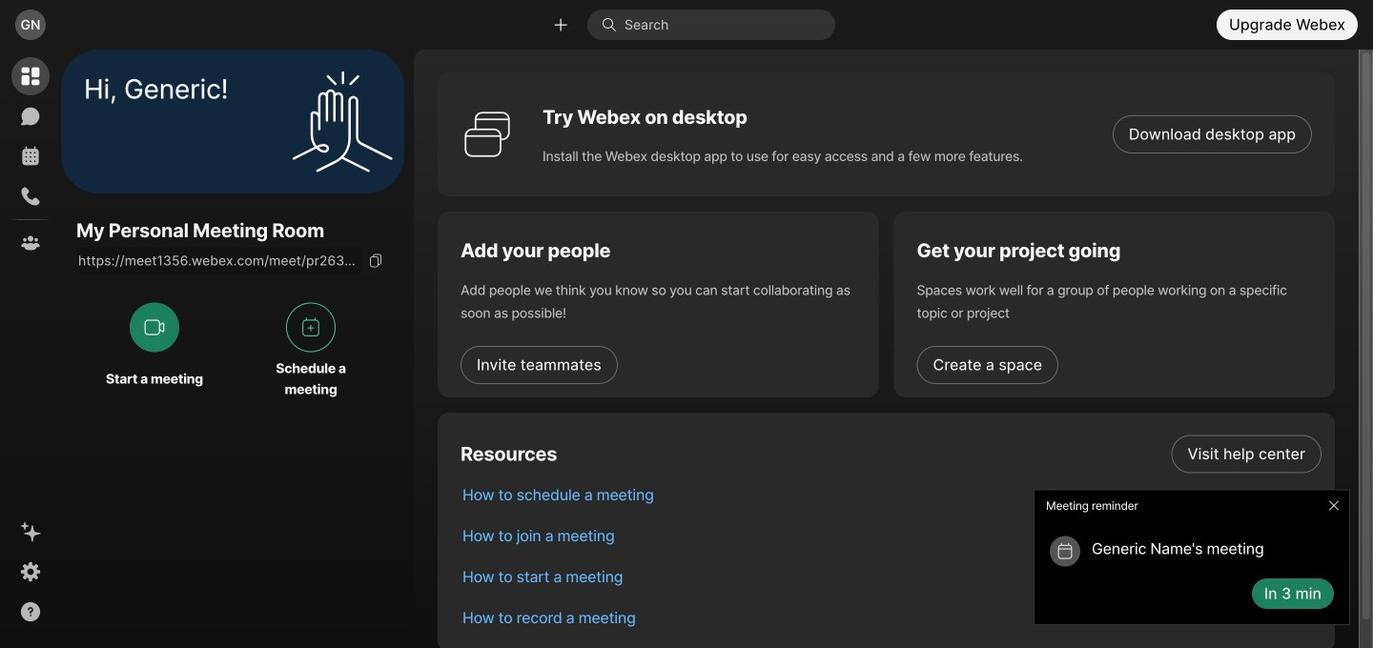 Task type: describe. For each thing, give the bounding box(es) containing it.
webex tab list
[[11, 57, 50, 262]]

two hands high fiving image
[[285, 64, 400, 179]]



Task type: vqa. For each thing, say whether or not it's contained in the screenshot.
Webex tab list on the left top of page
yes



Task type: locate. For each thing, give the bounding box(es) containing it.
list item
[[447, 434, 1335, 475], [447, 475, 1335, 516], [447, 516, 1335, 557], [447, 557, 1335, 598], [447, 598, 1335, 639]]

1 list item from the top
[[447, 434, 1335, 475]]

2 list item from the top
[[447, 475, 1335, 516]]

4 list item from the top
[[447, 557, 1335, 598]]

None text field
[[76, 247, 362, 274]]

3 list item from the top
[[447, 516, 1335, 557]]

alert
[[1026, 482, 1358, 633]]

navigation
[[0, 50, 61, 649]]

5 list item from the top
[[447, 598, 1335, 639]]



